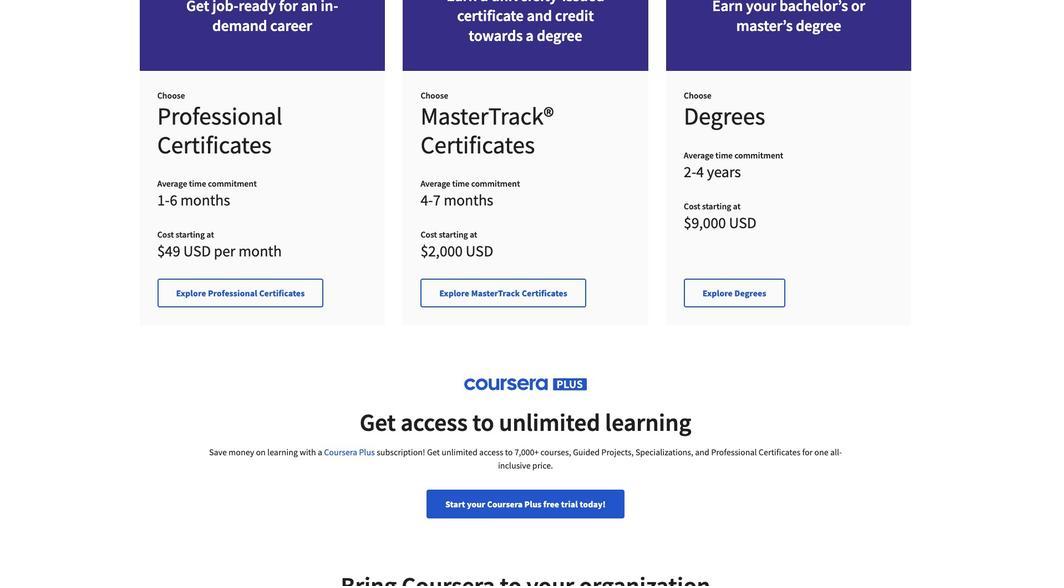 Task type: describe. For each thing, give the bounding box(es) containing it.
get access to unlimited learning
[[360, 408, 692, 438]]

your for earn
[[746, 0, 776, 16]]

explore mastertrack certificates link
[[421, 279, 586, 308]]

degree inside earn a university-issued certificate and credit towards a degree
[[537, 26, 582, 46]]

cost for degrees
[[684, 201, 700, 212]]

4-
[[421, 190, 433, 210]]

commitment for professional certificates
[[208, 178, 257, 189]]

save money on learning with a coursera plus subscription! get unlimited access to 7,000+ courses, guided projects, specializations, and professional certificates for one all- inclusive price.
[[209, 447, 842, 471]]

2 horizontal spatial a
[[526, 26, 534, 46]]

7
[[433, 190, 441, 210]]

4
[[696, 162, 704, 182]]

certificates for choose mastertrack® certificates
[[421, 130, 535, 160]]

today!
[[580, 499, 606, 510]]

get job-ready for an in- demand career
[[186, 0, 338, 36]]

explore mastertrack certificates
[[439, 288, 567, 299]]

average time commitment 1-6 months
[[157, 178, 257, 210]]

issued
[[562, 0, 605, 6]]

degree inside earn your bachelor's or master's degree
[[796, 16, 841, 36]]

at for degrees
[[733, 201, 741, 212]]

for inside get job-ready for an in- demand career
[[279, 0, 298, 16]]

certificates inside save money on learning with a coursera plus subscription! get unlimited access to 7,000+ courses, guided projects, specializations, and professional certificates for one all- inclusive price.
[[759, 447, 801, 458]]

starting for mastertrack® certificates
[[439, 229, 468, 240]]

bachelor's
[[779, 0, 848, 16]]

projects,
[[602, 447, 634, 458]]

coursera inside save money on learning with a coursera plus subscription! get unlimited access to 7,000+ courses, guided projects, specializations, and professional certificates for one all- inclusive price.
[[324, 447, 357, 458]]

specializations,
[[636, 447, 693, 458]]

1 horizontal spatial unlimited
[[499, 408, 600, 438]]

cost starting at $49 usd per month
[[157, 229, 282, 261]]

mastertrack
[[471, 288, 520, 299]]

month
[[238, 241, 282, 261]]

time for degrees
[[716, 150, 733, 161]]

start
[[445, 499, 465, 510]]

starting for professional certificates
[[176, 229, 205, 240]]

career
[[270, 16, 312, 36]]

0 vertical spatial a
[[480, 0, 488, 6]]

per
[[214, 241, 235, 261]]

cost starting at $9,000 usd
[[684, 201, 757, 233]]

0 horizontal spatial to
[[472, 408, 494, 438]]

guided
[[573, 447, 600, 458]]

explore professional certificates link
[[157, 279, 324, 308]]

usd for professional certificates
[[183, 241, 211, 261]]

ready
[[238, 0, 276, 16]]

professional inside save money on learning with a coursera plus subscription! get unlimited access to 7,000+ courses, guided projects, specializations, and professional certificates for one all- inclusive price.
[[711, 447, 757, 458]]

commitment for mastertrack® certificates
[[471, 178, 520, 189]]

explore for professional certificates
[[176, 288, 206, 299]]

get for get access to unlimited learning
[[360, 408, 396, 438]]

get inside save money on learning with a coursera plus subscription! get unlimited access to 7,000+ courses, guided projects, specializations, and professional certificates for one all- inclusive price.
[[427, 447, 440, 458]]

courses,
[[541, 447, 571, 458]]

university-
[[491, 0, 562, 6]]

6
[[170, 190, 177, 210]]

start your coursera plus free trial today!
[[445, 499, 606, 510]]

certificate
[[457, 6, 524, 26]]

commitment for degrees
[[735, 150, 783, 161]]

plus inside save money on learning with a coursera plus subscription! get unlimited access to 7,000+ courses, guided projects, specializations, and professional certificates for one all- inclusive price.
[[359, 447, 375, 458]]

plus inside button
[[525, 499, 542, 510]]

explore degrees button
[[684, 279, 785, 308]]

learning inside save money on learning with a coursera plus subscription! get unlimited access to 7,000+ courses, guided projects, specializations, and professional certificates for one all- inclusive price.
[[267, 447, 298, 458]]

degrees for choose degrees
[[684, 101, 765, 132]]

average for degrees
[[684, 150, 714, 161]]

start your coursera plus free trial today! link
[[427, 490, 625, 519]]

earn for degrees
[[712, 0, 743, 16]]

at for mastertrack® certificates
[[470, 229, 477, 240]]

choose for degrees
[[684, 90, 712, 101]]

with
[[300, 447, 316, 458]]

average for professional certificates
[[157, 178, 187, 189]]

professional for choose professional certificates
[[157, 101, 282, 132]]

$2,000
[[421, 241, 463, 261]]

save
[[209, 447, 227, 458]]

choose professional certificates
[[157, 90, 282, 160]]

get for get job-ready for an in- demand career
[[186, 0, 209, 16]]

certificates for explore professional certificates
[[259, 288, 305, 299]]

usd for mastertrack® certificates
[[466, 241, 493, 261]]

0 horizontal spatial access
[[401, 408, 468, 438]]

or
[[851, 0, 865, 16]]

choose for professional certificates
[[157, 90, 185, 101]]

average for mastertrack® certificates
[[421, 178, 451, 189]]

0 vertical spatial learning
[[605, 408, 692, 438]]

master's
[[736, 16, 793, 36]]



Task type: locate. For each thing, give the bounding box(es) containing it.
earn for mastertrack®
[[447, 0, 477, 6]]

your inside the start your coursera plus free trial today! button
[[467, 499, 485, 510]]

1 vertical spatial coursera
[[487, 499, 523, 510]]

2 choose from the left
[[421, 90, 448, 101]]

certificates inside choose professional certificates
[[157, 130, 272, 160]]

1 horizontal spatial get
[[360, 408, 396, 438]]

1 horizontal spatial learning
[[605, 408, 692, 438]]

degrees
[[684, 101, 765, 132], [735, 288, 766, 299]]

for left an
[[279, 0, 298, 16]]

$49
[[157, 241, 180, 261]]

0 horizontal spatial usd
[[183, 241, 211, 261]]

2 horizontal spatial at
[[733, 201, 741, 212]]

1 vertical spatial get
[[360, 408, 396, 438]]

job-
[[212, 0, 238, 16]]

7,000+
[[515, 447, 539, 458]]

1 horizontal spatial explore
[[439, 288, 469, 299]]

1 horizontal spatial earn
[[712, 0, 743, 16]]

unlimited up start
[[442, 447, 478, 458]]

subscription!
[[377, 447, 425, 458]]

1 horizontal spatial to
[[505, 447, 513, 458]]

1 horizontal spatial time
[[452, 178, 470, 189]]

starting inside the cost starting at $2,000 usd
[[439, 229, 468, 240]]

degree down issued
[[537, 26, 582, 46]]

time inside average time commitment 2-4 years
[[716, 150, 733, 161]]

0 horizontal spatial get
[[186, 0, 209, 16]]

cost inside the cost starting at $2,000 usd
[[421, 229, 437, 240]]

unlimited
[[499, 408, 600, 438], [442, 447, 478, 458]]

2 months from the left
[[444, 190, 493, 210]]

explore professional certificates
[[176, 288, 305, 299]]

commitment inside average time commitment 2-4 years
[[735, 150, 783, 161]]

to
[[472, 408, 494, 438], [505, 447, 513, 458]]

2-
[[684, 162, 696, 182]]

professional
[[157, 101, 282, 132], [208, 288, 257, 299], [711, 447, 757, 458]]

1 vertical spatial learning
[[267, 447, 298, 458]]

choose inside choose mastertrack® certificates
[[421, 90, 448, 101]]

time for professional certificates
[[189, 178, 206, 189]]

0 horizontal spatial cost
[[157, 229, 174, 240]]

and left credit
[[527, 6, 552, 26]]

0 horizontal spatial coursera
[[324, 447, 357, 458]]

time
[[716, 150, 733, 161], [189, 178, 206, 189], [452, 178, 470, 189]]

2 horizontal spatial commitment
[[735, 150, 783, 161]]

3 explore from the left
[[703, 288, 733, 299]]

choose mastertrack® certificates
[[421, 90, 554, 160]]

unlimited inside save money on learning with a coursera plus subscription! get unlimited access to 7,000+ courses, guided projects, specializations, and professional certificates for one all- inclusive price.
[[442, 447, 478, 458]]

0 vertical spatial for
[[279, 0, 298, 16]]

starting
[[702, 201, 731, 212], [176, 229, 205, 240], [439, 229, 468, 240]]

average time commitment 2-4 years
[[684, 150, 783, 182]]

1 horizontal spatial your
[[746, 0, 776, 16]]

starting for degrees
[[702, 201, 731, 212]]

a up 'towards'
[[480, 0, 488, 6]]

a inside save money on learning with a coursera plus subscription! get unlimited access to 7,000+ courses, guided projects, specializations, and professional certificates for one all- inclusive price.
[[318, 447, 322, 458]]

months inside "average time commitment 1-6 months"
[[180, 190, 230, 210]]

2 vertical spatial a
[[318, 447, 322, 458]]

free
[[543, 499, 559, 510]]

1 vertical spatial to
[[505, 447, 513, 458]]

access up inclusive
[[479, 447, 503, 458]]

usd inside the cost starting at $2,000 usd
[[466, 241, 493, 261]]

explore for degrees
[[703, 288, 733, 299]]

get
[[186, 0, 209, 16], [360, 408, 396, 438], [427, 447, 440, 458]]

2 vertical spatial get
[[427, 447, 440, 458]]

1 months from the left
[[180, 190, 230, 210]]

cost for professional certificates
[[157, 229, 174, 240]]

average up the 6
[[157, 178, 187, 189]]

plus left free
[[525, 499, 542, 510]]

trial
[[561, 499, 578, 510]]

coursera plus link
[[324, 447, 375, 458]]

explore for mastertrack® certificates
[[439, 288, 469, 299]]

earn inside earn your bachelor's or master's degree
[[712, 0, 743, 16]]

to inside save money on learning with a coursera plus subscription! get unlimited access to 7,000+ courses, guided projects, specializations, and professional certificates for one all- inclusive price.
[[505, 447, 513, 458]]

2 vertical spatial professional
[[711, 447, 757, 458]]

2 horizontal spatial starting
[[702, 201, 731, 212]]

0 horizontal spatial a
[[318, 447, 322, 458]]

usd inside cost starting at $9,000 usd
[[729, 213, 757, 233]]

mastertrack®
[[421, 101, 554, 132]]

your
[[746, 0, 776, 16], [467, 499, 485, 510]]

average inside average time commitment 4-7 months
[[421, 178, 451, 189]]

choose
[[157, 90, 185, 101], [421, 90, 448, 101], [684, 90, 712, 101]]

2 horizontal spatial average
[[684, 150, 714, 161]]

average inside average time commitment 2-4 years
[[684, 150, 714, 161]]

earn a university-issued certificate and credit towards a degree
[[447, 0, 605, 46]]

coursera down inclusive
[[487, 499, 523, 510]]

professional inside button
[[208, 288, 257, 299]]

starting up $2,000
[[439, 229, 468, 240]]

on
[[256, 447, 266, 458]]

1 vertical spatial degrees
[[735, 288, 766, 299]]

0 vertical spatial get
[[186, 0, 209, 16]]

access
[[401, 408, 468, 438], [479, 447, 503, 458]]

1 horizontal spatial access
[[479, 447, 503, 458]]

time for mastertrack® certificates
[[452, 178, 470, 189]]

cost inside cost starting at $9,000 usd
[[684, 201, 700, 212]]

1 vertical spatial for
[[802, 447, 813, 458]]

0 horizontal spatial commitment
[[208, 178, 257, 189]]

1 horizontal spatial a
[[480, 0, 488, 6]]

at inside the cost starting at $2,000 usd
[[470, 229, 477, 240]]

and right specializations,
[[695, 447, 709, 458]]

commitment inside average time commitment 4-7 months
[[471, 178, 520, 189]]

1 vertical spatial and
[[695, 447, 709, 458]]

time inside "average time commitment 1-6 months"
[[189, 178, 206, 189]]

1 horizontal spatial average
[[421, 178, 451, 189]]

cost up '$9,000'
[[684, 201, 700, 212]]

0 vertical spatial and
[[527, 6, 552, 26]]

professional for explore professional certificates
[[208, 288, 257, 299]]

$9,000
[[684, 213, 726, 233]]

choose degrees
[[684, 90, 765, 132]]

a right with on the left bottom of the page
[[318, 447, 322, 458]]

at inside cost starting at $49 usd per month
[[207, 229, 214, 240]]

average up 4
[[684, 150, 714, 161]]

your right start
[[467, 499, 485, 510]]

1 vertical spatial a
[[526, 26, 534, 46]]

2 explore from the left
[[439, 288, 469, 299]]

certificates for explore mastertrack certificates
[[522, 288, 567, 299]]

1 horizontal spatial plus
[[525, 499, 542, 510]]

commitment
[[735, 150, 783, 161], [208, 178, 257, 189], [471, 178, 520, 189]]

usd right $2,000
[[466, 241, 493, 261]]

starting inside cost starting at $49 usd per month
[[176, 229, 205, 240]]

1 horizontal spatial commitment
[[471, 178, 520, 189]]

3 choose from the left
[[684, 90, 712, 101]]

choose for mastertrack® certificates
[[421, 90, 448, 101]]

cost for mastertrack® certificates
[[421, 229, 437, 240]]

for
[[279, 0, 298, 16], [802, 447, 813, 458]]

1 earn from the left
[[447, 0, 477, 6]]

cost up $2,000
[[421, 229, 437, 240]]

certificates for choose professional certificates
[[157, 130, 272, 160]]

certificates left one
[[759, 447, 801, 458]]

0 horizontal spatial average
[[157, 178, 187, 189]]

cost up $49
[[157, 229, 174, 240]]

cost inside cost starting at $49 usd per month
[[157, 229, 174, 240]]

explore
[[176, 288, 206, 299], [439, 288, 469, 299], [703, 288, 733, 299]]

certificates
[[157, 130, 272, 160], [421, 130, 535, 160], [259, 288, 305, 299], [522, 288, 567, 299], [759, 447, 801, 458]]

2 horizontal spatial choose
[[684, 90, 712, 101]]

get up the subscription!
[[360, 408, 396, 438]]

1 horizontal spatial coursera
[[487, 499, 523, 510]]

your for start
[[467, 499, 485, 510]]

certificates inside choose mastertrack® certificates
[[421, 130, 535, 160]]

certificates inside button
[[522, 288, 567, 299]]

for inside save money on learning with a coursera plus subscription! get unlimited access to 7,000+ courses, guided projects, specializations, and professional certificates for one all- inclusive price.
[[802, 447, 813, 458]]

average
[[684, 150, 714, 161], [157, 178, 187, 189], [421, 178, 451, 189]]

for left one
[[802, 447, 813, 458]]

start your coursera plus free trial today! button
[[427, 490, 625, 519]]

starting inside cost starting at $9,000 usd
[[702, 201, 731, 212]]

get left job-
[[186, 0, 209, 16]]

0 horizontal spatial explore
[[176, 288, 206, 299]]

cost
[[684, 201, 700, 212], [157, 229, 174, 240], [421, 229, 437, 240]]

2 horizontal spatial explore
[[703, 288, 733, 299]]

average inside "average time commitment 1-6 months"
[[157, 178, 187, 189]]

degree left or
[[796, 16, 841, 36]]

commitment inside "average time commitment 1-6 months"
[[208, 178, 257, 189]]

earn your bachelor's or master's degree
[[712, 0, 865, 36]]

coursera inside button
[[487, 499, 523, 510]]

0 horizontal spatial months
[[180, 190, 230, 210]]

all-
[[830, 447, 842, 458]]

0 vertical spatial access
[[401, 408, 468, 438]]

0 horizontal spatial at
[[207, 229, 214, 240]]

at for professional certificates
[[207, 229, 214, 240]]

explore professional certificates button
[[157, 279, 324, 308]]

certificates right mastertrack
[[522, 288, 567, 299]]

a down university-
[[526, 26, 534, 46]]

and inside save money on learning with a coursera plus subscription! get unlimited access to 7,000+ courses, guided projects, specializations, and professional certificates for one all- inclusive price.
[[695, 447, 709, 458]]

1 explore from the left
[[176, 288, 206, 299]]

a
[[480, 0, 488, 6], [526, 26, 534, 46], [318, 447, 322, 458]]

0 horizontal spatial and
[[527, 6, 552, 26]]

cost starting at $2,000 usd
[[421, 229, 493, 261]]

certificates down month
[[259, 288, 305, 299]]

learning up specializations,
[[605, 408, 692, 438]]

coursera plus image
[[464, 379, 587, 391]]

usd
[[729, 213, 757, 233], [183, 241, 211, 261], [466, 241, 493, 261]]

starting up $49
[[176, 229, 205, 240]]

1 horizontal spatial choose
[[421, 90, 448, 101]]

towards
[[469, 26, 523, 46]]

1 vertical spatial your
[[467, 499, 485, 510]]

learning right on
[[267, 447, 298, 458]]

an
[[301, 0, 318, 16]]

at
[[733, 201, 741, 212], [207, 229, 214, 240], [470, 229, 477, 240]]

certificates inside button
[[259, 288, 305, 299]]

usd right '$9,000'
[[729, 213, 757, 233]]

degrees for explore degrees
[[735, 288, 766, 299]]

2 horizontal spatial time
[[716, 150, 733, 161]]

months right the 6
[[180, 190, 230, 210]]

one
[[815, 447, 829, 458]]

coursera right with on the left bottom of the page
[[324, 447, 357, 458]]

plus
[[359, 447, 375, 458], [525, 499, 542, 510]]

1 vertical spatial professional
[[208, 288, 257, 299]]

at down years
[[733, 201, 741, 212]]

months for professional certificates
[[180, 190, 230, 210]]

months right 7
[[444, 190, 493, 210]]

at down average time commitment 4-7 months
[[470, 229, 477, 240]]

access inside save money on learning with a coursera plus subscription! get unlimited access to 7,000+ courses, guided projects, specializations, and professional certificates for one all- inclusive price.
[[479, 447, 503, 458]]

get inside get job-ready for an in- demand career
[[186, 0, 209, 16]]

0 vertical spatial degrees
[[684, 101, 765, 132]]

1 choose from the left
[[157, 90, 185, 101]]

0 horizontal spatial choose
[[157, 90, 185, 101]]

months for mastertrack® certificates
[[444, 190, 493, 210]]

inclusive
[[498, 460, 531, 471]]

degrees inside button
[[735, 288, 766, 299]]

1 horizontal spatial starting
[[439, 229, 468, 240]]

plus left the subscription!
[[359, 447, 375, 458]]

2 horizontal spatial usd
[[729, 213, 757, 233]]

explore degrees link
[[684, 279, 785, 308]]

0 vertical spatial plus
[[359, 447, 375, 458]]

years
[[707, 162, 741, 182]]

degree
[[796, 16, 841, 36], [537, 26, 582, 46]]

starting up '$9,000'
[[702, 201, 731, 212]]

explore inside button
[[176, 288, 206, 299]]

explore mastertrack certificates button
[[421, 279, 586, 308]]

earn inside earn a university-issued certificate and credit towards a degree
[[447, 0, 477, 6]]

certificates up average time commitment 4-7 months
[[421, 130, 535, 160]]

your inside earn your bachelor's or master's degree
[[746, 0, 776, 16]]

0 vertical spatial unlimited
[[499, 408, 600, 438]]

0 vertical spatial to
[[472, 408, 494, 438]]

1 horizontal spatial and
[[695, 447, 709, 458]]

average up 7
[[421, 178, 451, 189]]

0 horizontal spatial your
[[467, 499, 485, 510]]

earn
[[447, 0, 477, 6], [712, 0, 743, 16]]

1 horizontal spatial cost
[[421, 229, 437, 240]]

money
[[229, 447, 254, 458]]

demand
[[212, 16, 267, 36]]

usd left "per"
[[183, 241, 211, 261]]

at inside cost starting at $9,000 usd
[[733, 201, 741, 212]]

2 horizontal spatial get
[[427, 447, 440, 458]]

2 earn from the left
[[712, 0, 743, 16]]

at up "per"
[[207, 229, 214, 240]]

get right the subscription!
[[427, 447, 440, 458]]

0 horizontal spatial starting
[[176, 229, 205, 240]]

price.
[[532, 460, 553, 471]]

1 vertical spatial plus
[[525, 499, 542, 510]]

coursera
[[324, 447, 357, 458], [487, 499, 523, 510]]

months
[[180, 190, 230, 210], [444, 190, 493, 210]]

1 vertical spatial access
[[479, 447, 503, 458]]

0 vertical spatial professional
[[157, 101, 282, 132]]

1 horizontal spatial degree
[[796, 16, 841, 36]]

0 vertical spatial your
[[746, 0, 776, 16]]

1 horizontal spatial usd
[[466, 241, 493, 261]]

months inside average time commitment 4-7 months
[[444, 190, 493, 210]]

choose inside the choose degrees
[[684, 90, 712, 101]]

0 horizontal spatial plus
[[359, 447, 375, 458]]

time inside average time commitment 4-7 months
[[452, 178, 470, 189]]

0 horizontal spatial degree
[[537, 26, 582, 46]]

in-
[[321, 0, 338, 16]]

unlimited up courses,
[[499, 408, 600, 438]]

1-
[[157, 190, 170, 210]]

0 horizontal spatial earn
[[447, 0, 477, 6]]

usd inside cost starting at $49 usd per month
[[183, 241, 211, 261]]

1 horizontal spatial at
[[470, 229, 477, 240]]

your left bachelor's at the right top
[[746, 0, 776, 16]]

average time commitment 4-7 months
[[421, 178, 520, 210]]

0 vertical spatial coursera
[[324, 447, 357, 458]]

credit
[[555, 6, 594, 26]]

choose inside choose professional certificates
[[157, 90, 185, 101]]

explore degrees
[[703, 288, 766, 299]]

1 vertical spatial unlimited
[[442, 447, 478, 458]]

2 horizontal spatial cost
[[684, 201, 700, 212]]

learning
[[605, 408, 692, 438], [267, 447, 298, 458]]

access up the subscription!
[[401, 408, 468, 438]]

1 horizontal spatial for
[[802, 447, 813, 458]]

0 horizontal spatial unlimited
[[442, 447, 478, 458]]

and inside earn a university-issued certificate and credit towards a degree
[[527, 6, 552, 26]]

0 horizontal spatial time
[[189, 178, 206, 189]]

0 horizontal spatial for
[[279, 0, 298, 16]]

certificates up "average time commitment 1-6 months"
[[157, 130, 272, 160]]

0 horizontal spatial learning
[[267, 447, 298, 458]]

usd for degrees
[[729, 213, 757, 233]]

1 horizontal spatial months
[[444, 190, 493, 210]]

and
[[527, 6, 552, 26], [695, 447, 709, 458]]



Task type: vqa. For each thing, say whether or not it's contained in the screenshot.


